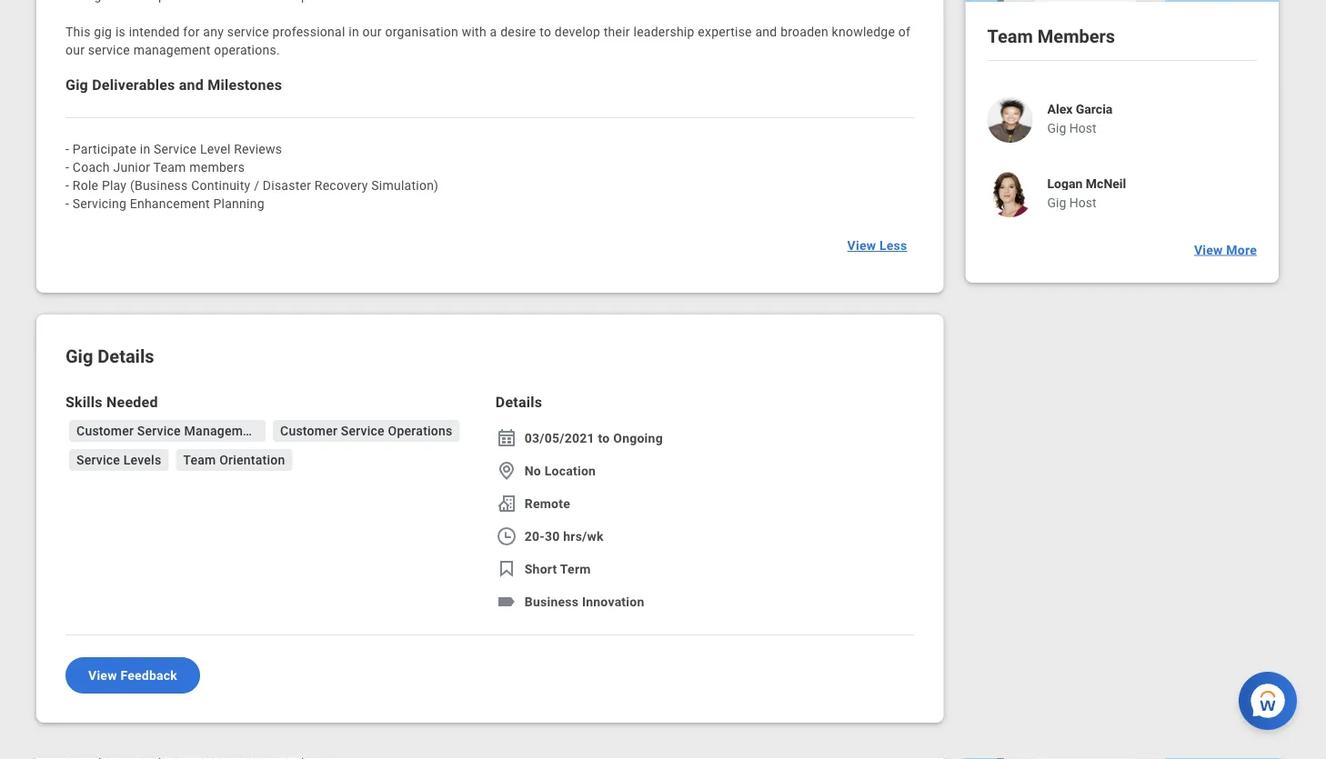 Task type: vqa. For each thing, say whether or not it's contained in the screenshot.


Task type: describe. For each thing, give the bounding box(es) containing it.
3 - from the top
[[66, 178, 69, 193]]

team members
[[988, 25, 1116, 47]]

logan
[[1048, 176, 1083, 191]]

and
[[179, 76, 204, 93]]

customer service operations
[[280, 424, 453, 439]]

short term
[[525, 562, 591, 577]]

view for view more
[[1194, 242, 1223, 258]]

staffing image
[[496, 493, 517, 515]]

management
[[184, 424, 262, 439]]

continuity
[[191, 178, 251, 193]]

team for team members
[[988, 25, 1033, 47]]

gig details
[[66, 346, 154, 367]]

service inside - participate in service level reviews - coach junior team members - role play (business continuity / disaster recovery simulation) - servicing enhancement planning
[[154, 141, 197, 156]]

business
[[525, 595, 579, 610]]

service left levels
[[76, 453, 120, 468]]

03/05/2021 to ongoing
[[525, 431, 663, 446]]

staffing image
[[496, 493, 517, 515]]

gig left deliverables
[[66, 76, 88, 93]]

simulation)
[[371, 178, 439, 193]]

03/05/2021
[[525, 431, 595, 446]]

more
[[1227, 242, 1257, 258]]

garcia
[[1076, 101, 1113, 116]]

coach
[[73, 160, 110, 175]]

alex garcia link
[[1048, 101, 1113, 116]]

mcneil
[[1086, 176, 1127, 191]]

needed
[[106, 393, 158, 411]]

gig inside "alex garcia gig host"
[[1048, 120, 1067, 135]]

gig deliverables and milestones
[[66, 76, 282, 93]]

reviews
[[234, 141, 282, 156]]

skills
[[66, 393, 103, 411]]

30
[[545, 529, 560, 544]]

business innovation
[[525, 595, 645, 610]]

hrs/wk
[[563, 529, 604, 544]]

alex
[[1048, 101, 1073, 116]]

team orientation
[[183, 453, 285, 468]]

term
[[560, 562, 591, 577]]

team inside - participate in service level reviews - coach junior team members - role play (business continuity / disaster recovery simulation) - servicing enhancement planning
[[153, 160, 186, 175]]

role
[[73, 178, 98, 193]]

to
[[598, 431, 610, 446]]

members
[[189, 160, 245, 175]]

1 - from the top
[[66, 141, 69, 156]]

orientation
[[219, 453, 285, 468]]

view less button
[[840, 227, 915, 264]]

logan mcneil link
[[1048, 176, 1127, 191]]

/
[[254, 178, 259, 193]]

customer for customer service management
[[76, 424, 134, 439]]

1 vertical spatial details
[[496, 393, 542, 411]]

service left operations
[[341, 424, 385, 439]]

less
[[880, 238, 908, 253]]

operations
[[388, 424, 453, 439]]

service levels button
[[69, 449, 169, 471]]

view more
[[1194, 242, 1257, 258]]

view for view feedback
[[88, 668, 117, 683]]

view less
[[848, 238, 908, 253]]

0 vertical spatial details
[[98, 346, 154, 367]]

(business
[[130, 178, 188, 193]]



Task type: locate. For each thing, give the bounding box(es) containing it.
2 vertical spatial team
[[183, 453, 216, 468]]

view inside button
[[1194, 242, 1223, 258]]

customer service operations button
[[273, 420, 460, 442]]

view left the feedback
[[88, 668, 117, 683]]

servicing
[[73, 196, 126, 211]]

disaster
[[263, 178, 311, 193]]

type image
[[496, 559, 517, 580], [496, 559, 517, 580]]

skills needed
[[66, 393, 158, 411]]

1 host from the top
[[1070, 120, 1097, 135]]

play
[[102, 178, 127, 193]]

ongoing
[[613, 431, 663, 446]]

alex garcia gig host
[[1048, 101, 1113, 135]]

planning
[[213, 196, 265, 211]]

gig down alex
[[1048, 120, 1067, 135]]

0 horizontal spatial details
[[98, 346, 154, 367]]

1 horizontal spatial customer
[[280, 424, 338, 439]]

- left "role"
[[66, 178, 69, 193]]

host for garcia
[[1070, 120, 1097, 135]]

0 vertical spatial team
[[988, 25, 1033, 47]]

service levels
[[76, 453, 161, 468]]

team left members
[[988, 25, 1033, 47]]

2 - from the top
[[66, 160, 69, 175]]

details up needed at left
[[98, 346, 154, 367]]

feedback
[[120, 668, 177, 683]]

- left participate
[[66, 141, 69, 156]]

service up levels
[[137, 424, 181, 439]]

milestones
[[208, 76, 282, 93]]

enhancement
[[130, 196, 210, 211]]

gig
[[66, 76, 88, 93], [1048, 120, 1067, 135], [1048, 195, 1067, 210], [66, 346, 93, 367]]

short
[[525, 562, 557, 577]]

2 horizontal spatial view
[[1194, 242, 1223, 258]]

0 horizontal spatial customer
[[76, 424, 134, 439]]

1 customer from the left
[[76, 424, 134, 439]]

- participate in service level reviews - coach junior team members - role play (business continuity / disaster recovery simulation) - servicing enhancement planning
[[66, 141, 439, 211]]

team orientation button
[[176, 449, 293, 471]]

host down logan mcneil link
[[1070, 195, 1097, 210]]

gig inside logan mcneil gig host
[[1048, 195, 1067, 210]]

customer inside "customer service operations" button
[[280, 424, 338, 439]]

host inside logan mcneil gig host
[[1070, 195, 1097, 210]]

2 host from the top
[[1070, 195, 1097, 210]]

details
[[98, 346, 154, 367], [496, 393, 542, 411]]

participate
[[73, 141, 137, 156]]

team inside button
[[183, 453, 216, 468]]

deliverables
[[92, 76, 175, 93]]

innovation
[[582, 595, 645, 610]]

host down alex garcia link
[[1070, 120, 1097, 135]]

gig down logan
[[1048, 195, 1067, 210]]

customer service management
[[76, 424, 262, 439]]

0 vertical spatial host
[[1070, 120, 1097, 135]]

category image
[[496, 591, 517, 613], [496, 591, 517, 613]]

customer service management button
[[69, 420, 266, 442]]

start date to end date image
[[496, 428, 517, 449], [496, 428, 517, 449]]

view feedback
[[88, 668, 177, 683]]

logan mcneil gig host
[[1048, 176, 1127, 210]]

- left servicing
[[66, 196, 69, 211]]

levels
[[124, 453, 161, 468]]

no
[[525, 464, 541, 479]]

-
[[66, 141, 69, 156], [66, 160, 69, 175], [66, 178, 69, 193], [66, 196, 69, 211]]

junior
[[113, 160, 150, 175]]

customer
[[76, 424, 134, 439], [280, 424, 338, 439]]

- left 'coach'
[[66, 160, 69, 175]]

remote
[[525, 496, 570, 511]]

recovery
[[315, 178, 368, 193]]

members
[[1038, 25, 1116, 47]]

level
[[200, 141, 231, 156]]

team up the (business
[[153, 160, 186, 175]]

service
[[154, 141, 197, 156], [137, 424, 181, 439], [341, 424, 385, 439], [76, 453, 120, 468]]

service right in
[[154, 141, 197, 156]]

view left more
[[1194, 242, 1223, 258]]

customer down skills needed
[[76, 424, 134, 439]]

expected availability image
[[496, 526, 517, 548], [496, 526, 517, 548]]

host for mcneil
[[1070, 195, 1097, 210]]

host inside "alex garcia gig host"
[[1070, 120, 1097, 135]]

no location
[[525, 464, 596, 479]]

view for view less
[[848, 238, 876, 253]]

view
[[848, 238, 876, 253], [1194, 242, 1223, 258], [88, 668, 117, 683]]

customer for customer service operations
[[280, 424, 338, 439]]

1 horizontal spatial view
[[848, 238, 876, 253]]

view feedback button
[[66, 658, 200, 694]]

0 horizontal spatial view
[[88, 668, 117, 683]]

view more button
[[1187, 232, 1265, 268]]

details up 03/05/2021
[[496, 393, 542, 411]]

location image
[[496, 460, 517, 482], [496, 460, 517, 482]]

team for team orientation
[[183, 453, 216, 468]]

1 vertical spatial team
[[153, 160, 186, 175]]

1 vertical spatial host
[[1070, 195, 1097, 210]]

in
[[140, 141, 150, 156]]

view left less
[[848, 238, 876, 253]]

20-30 hrs/wk
[[525, 529, 604, 544]]

host
[[1070, 120, 1097, 135], [1070, 195, 1097, 210]]

location
[[545, 464, 596, 479]]

customer inside customer service management button
[[76, 424, 134, 439]]

customer up orientation
[[280, 424, 338, 439]]

team down the management
[[183, 453, 216, 468]]

4 - from the top
[[66, 196, 69, 211]]

20-
[[525, 529, 545, 544]]

team
[[988, 25, 1033, 47], [153, 160, 186, 175], [183, 453, 216, 468]]

2 customer from the left
[[280, 424, 338, 439]]

1 horizontal spatial details
[[496, 393, 542, 411]]

gig up the skills on the bottom left
[[66, 346, 93, 367]]



